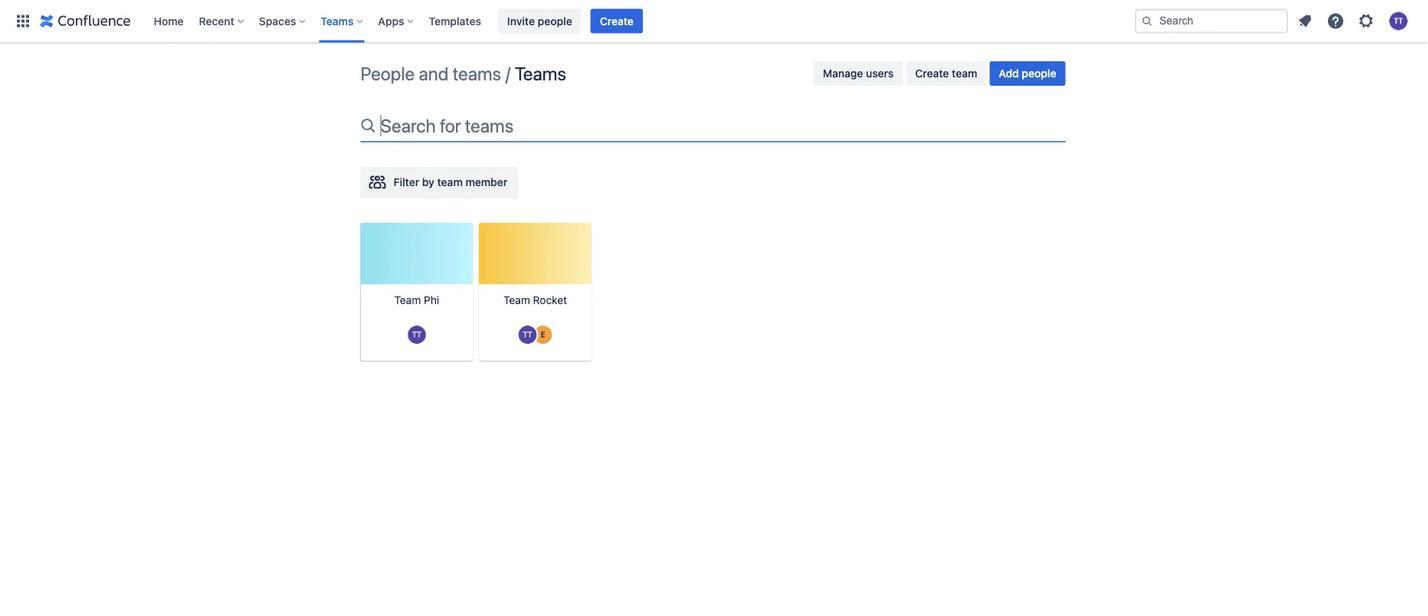 Task type: locate. For each thing, give the bounding box(es) containing it.
home link
[[149, 9, 188, 33]]

0 horizontal spatial people
[[538, 15, 573, 27]]

membes image
[[368, 173, 388, 192]]

terry turtle image inside team phi link
[[408, 326, 426, 344]]

banner
[[0, 0, 1427, 43]]

Search for teams field
[[379, 102, 1065, 149]]

1 terry turtle image from the left
[[408, 326, 426, 344]]

people for invite people
[[538, 15, 573, 27]]

0 horizontal spatial team
[[394, 294, 421, 306]]

0 horizontal spatial create
[[600, 15, 634, 27]]

teams button
[[316, 9, 369, 33]]

filter
[[394, 176, 420, 189]]

home
[[154, 15, 184, 27]]

0 vertical spatial people
[[538, 15, 573, 27]]

teams
[[321, 15, 354, 27], [515, 63, 567, 84]]

create for create team
[[916, 67, 950, 80]]

team right 'by'
[[437, 176, 463, 189]]

create link
[[591, 9, 643, 33]]

people
[[538, 15, 573, 27], [1022, 67, 1057, 80]]

confluence image
[[40, 12, 131, 30], [40, 12, 131, 30]]

0 vertical spatial teams
[[321, 15, 354, 27]]

1 horizontal spatial create
[[916, 67, 950, 80]]

settings icon image
[[1358, 12, 1376, 30]]

team left phi at the left of page
[[394, 294, 421, 306]]

by
[[422, 176, 435, 189]]

people inside the global element
[[538, 15, 573, 27]]

filter by team member
[[394, 176, 508, 189]]

create inside the global element
[[600, 15, 634, 27]]

team
[[394, 294, 421, 306], [504, 294, 530, 306]]

1 horizontal spatial team
[[952, 67, 978, 80]]

team rocket link
[[479, 223, 592, 366]]

0 vertical spatial team
[[952, 67, 978, 80]]

terry turtle image down team rocket
[[519, 326, 537, 344]]

team left "rocket"
[[504, 294, 530, 306]]

help icon image
[[1327, 12, 1346, 30]]

teams inside dropdown button
[[321, 15, 354, 27]]

recent
[[199, 15, 234, 27]]

eloisefrancis23 image
[[534, 326, 552, 344]]

team phi image
[[361, 223, 473, 284]]

team phi link
[[361, 223, 473, 366]]

spaces button
[[254, 9, 312, 33]]

1 horizontal spatial people
[[1022, 67, 1057, 80]]

invite people button
[[498, 9, 582, 33]]

team
[[952, 67, 978, 80], [437, 176, 463, 189]]

0 horizontal spatial teams
[[321, 15, 354, 27]]

and
[[419, 63, 449, 84]]

1 vertical spatial create
[[916, 67, 950, 80]]

invite
[[507, 15, 535, 27]]

search icon image
[[359, 117, 378, 135]]

terry turtle image
[[408, 326, 426, 344], [519, 326, 537, 344]]

team phi
[[394, 294, 439, 306]]

1 vertical spatial teams
[[515, 63, 567, 84]]

1 vertical spatial people
[[1022, 67, 1057, 80]]

create team button
[[906, 61, 987, 86]]

0 vertical spatial create
[[600, 15, 634, 27]]

/
[[506, 63, 511, 84]]

create inside button
[[916, 67, 950, 80]]

apps button
[[374, 9, 420, 33]]

teams left apps
[[321, 15, 354, 27]]

Search field
[[1135, 9, 1289, 33]]

create for create
[[600, 15, 634, 27]]

terry turtle image down team phi
[[408, 326, 426, 344]]

team rocket
[[504, 294, 567, 306]]

1 horizontal spatial team
[[504, 294, 530, 306]]

users
[[866, 67, 894, 80]]

1 team from the left
[[394, 294, 421, 306]]

team for team rocket
[[504, 294, 530, 306]]

member
[[466, 176, 508, 189]]

teams right /
[[515, 63, 567, 84]]

manage users
[[823, 67, 894, 80]]

people right add
[[1022, 67, 1057, 80]]

2 terry turtle image from the left
[[519, 326, 537, 344]]

add people
[[999, 67, 1057, 80]]

add people button
[[990, 61, 1066, 86]]

create
[[600, 15, 634, 27], [916, 67, 950, 80]]

templates link
[[424, 9, 486, 33]]

appswitcher icon image
[[14, 12, 32, 30]]

search image
[[1142, 15, 1154, 27]]

2 team from the left
[[504, 294, 530, 306]]

1 horizontal spatial terry turtle image
[[519, 326, 537, 344]]

1 horizontal spatial teams
[[515, 63, 567, 84]]

team for team phi
[[394, 294, 421, 306]]

0 horizontal spatial terry turtle image
[[408, 326, 426, 344]]

people
[[361, 63, 415, 84]]

people right 'invite'
[[538, 15, 573, 27]]

1 vertical spatial team
[[437, 176, 463, 189]]

team left add
[[952, 67, 978, 80]]



Task type: describe. For each thing, give the bounding box(es) containing it.
apps
[[378, 15, 404, 27]]

teams
[[453, 63, 501, 84]]

create team
[[916, 67, 978, 80]]

0 horizontal spatial team
[[437, 176, 463, 189]]

manage users link
[[814, 61, 903, 86]]

team rocket image
[[479, 223, 592, 284]]

spaces
[[259, 15, 296, 27]]

avatar group element
[[517, 324, 554, 346]]

recent button
[[194, 9, 250, 33]]

people for add people
[[1022, 67, 1057, 80]]

add
[[999, 67, 1020, 80]]

notification icon image
[[1297, 12, 1315, 30]]

filter by team member button
[[361, 167, 519, 199]]

rocket
[[533, 294, 567, 306]]

invite people
[[507, 15, 573, 27]]

banner containing home
[[0, 0, 1427, 43]]

phi
[[424, 294, 439, 306]]

your profile and preferences image
[[1390, 12, 1408, 30]]

templates
[[429, 15, 481, 27]]

manage
[[823, 67, 864, 80]]

terry turtle image inside avatar group element
[[519, 326, 537, 344]]

people and teams / teams
[[361, 63, 567, 84]]

global element
[[9, 0, 1132, 43]]



Task type: vqa. For each thing, say whether or not it's contained in the screenshot.
Team Rocket "image"
yes



